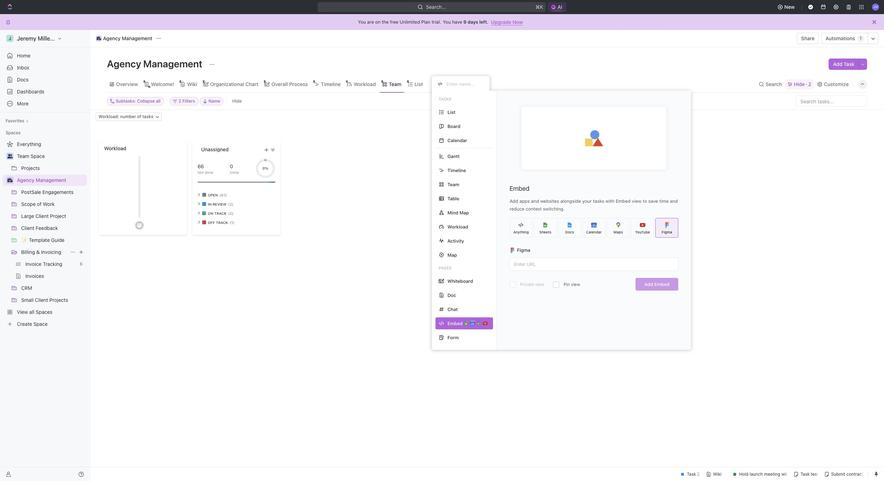 Task type: vqa. For each thing, say whether or not it's contained in the screenshot.


Task type: locate. For each thing, give the bounding box(es) containing it.
hide left 2
[[794, 81, 805, 87]]

unlimited
[[400, 19, 420, 25]]

0 horizontal spatial list
[[415, 81, 423, 87]]

2 vertical spatial agency
[[17, 177, 34, 183]]

upgrade now link
[[491, 19, 523, 25]]

upgrade
[[491, 19, 512, 25]]

tasks
[[439, 97, 451, 101]]

inbox
[[17, 65, 29, 71]]

view right pin
[[571, 282, 580, 287]]

customize
[[824, 81, 849, 87]]

0 vertical spatial hide
[[794, 81, 805, 87]]

private
[[520, 282, 534, 287]]

unassigned
[[201, 147, 229, 153]]

1 vertical spatial hide
[[232, 99, 242, 104]]

on track (2)
[[208, 211, 233, 216]]

2 vertical spatial workload
[[448, 224, 468, 230]]

maps
[[614, 230, 623, 234]]

sheets
[[540, 230, 552, 234]]

0 vertical spatial team
[[389, 81, 402, 87]]

calendar down board
[[448, 138, 467, 143]]

0 horizontal spatial and
[[531, 198, 539, 204]]

team
[[389, 81, 402, 87], [17, 153, 29, 159], [448, 182, 459, 187]]

0 vertical spatial timeline
[[321, 81, 341, 87]]

1 horizontal spatial agency management link
[[94, 34, 154, 43]]

0 horizontal spatial hide
[[232, 99, 242, 104]]

wiki
[[187, 81, 197, 87]]

view inside the add apps and websites alongside your tasks with embed view to save time and reduce context switching.
[[632, 198, 642, 204]]

docs
[[17, 77, 29, 83], [566, 230, 574, 234]]

1 (2) from the top
[[228, 202, 233, 206]]

private view
[[520, 282, 544, 287]]

2 horizontal spatial add
[[833, 61, 843, 67]]

timeline down gantt
[[448, 168, 466, 173]]

0 vertical spatial embed
[[510, 185, 530, 192]]

0 vertical spatial add
[[833, 61, 843, 67]]

map down the activity
[[448, 252, 457, 258]]

2 (2) from the top
[[228, 211, 233, 216]]

2 vertical spatial management
[[36, 177, 66, 183]]

1 horizontal spatial you
[[443, 19, 451, 25]]

0 vertical spatial management
[[122, 35, 152, 41]]

0 vertical spatial calendar
[[448, 138, 467, 143]]

0 vertical spatial track
[[214, 211, 227, 216]]

0 vertical spatial on
[[375, 19, 381, 25]]

1 horizontal spatial timeline
[[448, 168, 466, 173]]

0 vertical spatial agency
[[103, 35, 121, 41]]

switching.
[[543, 206, 565, 212]]

add apps and websites alongside your tasks with embed view to save time and reduce context switching.
[[510, 198, 678, 212]]

view
[[632, 198, 642, 204], [535, 282, 544, 287], [571, 282, 580, 287]]

2 horizontal spatial workload
[[448, 224, 468, 230]]

1 horizontal spatial workload
[[354, 81, 376, 87]]

to
[[643, 198, 647, 204]]

free
[[390, 19, 399, 25]]

2 horizontal spatial embed
[[655, 282, 670, 287]]

tasks
[[593, 198, 605, 204]]

embed inside add embed button
[[655, 282, 670, 287]]

favorites
[[6, 118, 24, 124]]

agency management up welcome! link
[[107, 58, 205, 70]]

agency right business time icon in the top of the page
[[103, 35, 121, 41]]

task
[[844, 61, 855, 67]]

organizational chart
[[210, 81, 258, 87]]

1 vertical spatial (2)
[[228, 211, 233, 216]]

welcome! link
[[150, 79, 174, 89]]

organizational
[[210, 81, 244, 87]]

1 horizontal spatial view
[[571, 282, 580, 287]]

doc
[[448, 293, 456, 298]]

timeline link
[[320, 79, 341, 89]]

sidebar navigation
[[0, 30, 90, 482]]

1 and from the left
[[531, 198, 539, 204]]

1 vertical spatial embed
[[616, 198, 631, 204]]

and right time
[[670, 198, 678, 204]]

2 vertical spatial embed
[[655, 282, 670, 287]]

0 vertical spatial (2)
[[228, 202, 233, 206]]

search...
[[426, 4, 446, 10]]

you left have
[[443, 19, 451, 25]]

team left list link
[[389, 81, 402, 87]]

calendar
[[448, 138, 467, 143], [586, 230, 602, 234]]

process
[[289, 81, 308, 87]]

docs right sheets
[[566, 230, 574, 234]]

agency right business time image
[[17, 177, 34, 183]]

figma down anything
[[517, 248, 531, 253]]

business time image
[[7, 178, 13, 183]]

timeline right process at the left of page
[[321, 81, 341, 87]]

agency management down space
[[17, 177, 66, 183]]

2 you from the left
[[443, 19, 451, 25]]

(2) up (1)
[[228, 211, 233, 216]]

hide inside button
[[232, 99, 242, 104]]

0 horizontal spatial add
[[510, 198, 518, 204]]

1 vertical spatial track
[[216, 220, 228, 225]]

list right 'team' link
[[415, 81, 423, 87]]

0 horizontal spatial team
[[17, 153, 29, 159]]

1 horizontal spatial add
[[645, 282, 653, 287]]

context
[[526, 206, 542, 212]]

chart
[[245, 81, 258, 87]]

0 horizontal spatial calendar
[[448, 138, 467, 143]]

0 vertical spatial map
[[460, 210, 469, 216]]

0 horizontal spatial agency management link
[[17, 175, 85, 186]]

and
[[531, 198, 539, 204], [670, 198, 678, 204]]

0 horizontal spatial workload
[[104, 145, 126, 151]]

view right private
[[535, 282, 544, 287]]

0 horizontal spatial timeline
[[321, 81, 341, 87]]

inbox link
[[3, 62, 87, 73]]

view
[[441, 81, 452, 87]]

9
[[464, 19, 467, 25]]

timeline inside timeline 'link'
[[321, 81, 341, 87]]

track down on track (2)
[[216, 220, 228, 225]]

add inside the add apps and websites alongside your tasks with embed view to save time and reduce context switching.
[[510, 198, 518, 204]]

agency management link
[[94, 34, 154, 43], [17, 175, 85, 186]]

team inside sidebar navigation
[[17, 153, 29, 159]]

+
[[264, 145, 269, 154]]

mind map
[[448, 210, 469, 216]]

agency management link inside sidebar navigation
[[17, 175, 85, 186]]

0 vertical spatial docs
[[17, 77, 29, 83]]

overall process link
[[270, 79, 308, 89]]

1 horizontal spatial map
[[460, 210, 469, 216]]

1 horizontal spatial and
[[670, 198, 678, 204]]

business time image
[[97, 37, 101, 40]]

off track (1)
[[208, 220, 234, 225]]

view for pin view
[[571, 282, 580, 287]]

space
[[31, 153, 45, 159]]

1 vertical spatial workload
[[104, 145, 126, 151]]

1 horizontal spatial hide
[[794, 81, 805, 87]]

(2) right review
[[228, 202, 233, 206]]

hide for hide 2
[[794, 81, 805, 87]]

0 vertical spatial figma
[[662, 230, 672, 234]]

2 vertical spatial add
[[645, 282, 653, 287]]

(61)
[[220, 193, 227, 197]]

search
[[766, 81, 782, 87]]

agency management
[[103, 35, 152, 41], [107, 58, 205, 70], [17, 177, 66, 183]]

1 horizontal spatial on
[[375, 19, 381, 25]]

dashboards
[[17, 89, 44, 95]]

you left are
[[358, 19, 366, 25]]

map
[[460, 210, 469, 216], [448, 252, 457, 258]]

embed
[[510, 185, 530, 192], [616, 198, 631, 204], [655, 282, 670, 287]]

list
[[415, 81, 423, 87], [448, 109, 456, 115]]

view left to
[[632, 198, 642, 204]]

agency up overview
[[107, 58, 141, 70]]

agency
[[103, 35, 121, 41], [107, 58, 141, 70], [17, 177, 34, 183]]

timeline
[[321, 81, 341, 87], [448, 168, 466, 173]]

and up context
[[531, 198, 539, 204]]

0 horizontal spatial figma
[[517, 248, 531, 253]]

0 horizontal spatial map
[[448, 252, 457, 258]]

1 vertical spatial agency management
[[107, 58, 205, 70]]

66 not done
[[198, 163, 213, 175]]

billing
[[21, 249, 35, 255]]

list link
[[413, 79, 423, 89]]

2 horizontal spatial view
[[632, 198, 642, 204]]

home link
[[3, 50, 87, 61]]

track down in review (2)
[[214, 211, 227, 216]]

1 vertical spatial figma
[[517, 248, 531, 253]]

team right user group icon
[[17, 153, 29, 159]]

track
[[214, 211, 227, 216], [216, 220, 228, 225]]

map right mind
[[460, 210, 469, 216]]

1 horizontal spatial docs
[[566, 230, 574, 234]]

hide button
[[230, 97, 245, 106]]

docs down inbox
[[17, 77, 29, 83]]

tree containing team space
[[3, 139, 87, 330]]

1 vertical spatial list
[[448, 109, 456, 115]]

team up table
[[448, 182, 459, 187]]

on up off
[[208, 211, 213, 216]]

chat
[[448, 307, 458, 312]]

2 horizontal spatial team
[[448, 182, 459, 187]]

youtube
[[635, 230, 650, 234]]

1 vertical spatial add
[[510, 198, 518, 204]]

(2) for in review (2)
[[228, 202, 233, 206]]

overall
[[272, 81, 288, 87]]

list up board
[[448, 109, 456, 115]]

tree
[[3, 139, 87, 330]]

0 horizontal spatial view
[[535, 282, 544, 287]]

hide down organizational chart link
[[232, 99, 242, 104]]

1 vertical spatial agency management link
[[17, 175, 85, 186]]

2 vertical spatial team
[[448, 182, 459, 187]]

1 vertical spatial team
[[17, 153, 29, 159]]

hide 2
[[794, 81, 812, 87]]

2 vertical spatial agency management
[[17, 177, 66, 183]]

reduce
[[510, 206, 525, 212]]

agency management right business time icon in the top of the page
[[103, 35, 152, 41]]

on right are
[[375, 19, 381, 25]]

0 vertical spatial agency management link
[[94, 34, 154, 43]]

1 horizontal spatial calendar
[[586, 230, 602, 234]]

hide for hide
[[232, 99, 242, 104]]

Enter URL text field
[[510, 258, 678, 271]]

calendar left maps
[[586, 230, 602, 234]]

0 horizontal spatial you
[[358, 19, 366, 25]]

1 horizontal spatial embed
[[616, 198, 631, 204]]

1 horizontal spatial team
[[389, 81, 402, 87]]

figma right youtube at top right
[[662, 230, 672, 234]]

new
[[785, 4, 795, 10]]

0 horizontal spatial docs
[[17, 77, 29, 83]]

embed inside the add apps and websites alongside your tasks with embed view to save time and reduce context switching.
[[616, 198, 631, 204]]

management
[[122, 35, 152, 41], [143, 58, 202, 70], [36, 177, 66, 183]]

0 horizontal spatial on
[[208, 211, 213, 216]]

organizational chart link
[[209, 79, 258, 89]]



Task type: describe. For each thing, give the bounding box(es) containing it.
table
[[448, 196, 459, 201]]

pin view
[[564, 282, 580, 287]]

gantt
[[448, 153, 460, 159]]

2 and from the left
[[670, 198, 678, 204]]

websites
[[541, 198, 559, 204]]

review
[[213, 202, 227, 206]]

overall process
[[272, 81, 308, 87]]

docs link
[[3, 74, 87, 85]]

1 horizontal spatial list
[[448, 109, 456, 115]]

you are on the free unlimited plan trial. you have 9 days left. upgrade now
[[358, 19, 523, 25]]

apps
[[520, 198, 530, 204]]

⌘k
[[536, 4, 543, 10]]

0 vertical spatial workload
[[354, 81, 376, 87]]

dashboards link
[[3, 86, 87, 97]]

0 vertical spatial agency management
[[103, 35, 152, 41]]

home
[[17, 53, 30, 59]]

tree inside sidebar navigation
[[3, 139, 87, 330]]

left.
[[480, 19, 489, 25]]

done
[[205, 170, 213, 175]]

on inside you are on the free unlimited plan trial. you have 9 days left. upgrade now
[[375, 19, 381, 25]]

alongside
[[561, 198, 581, 204]]

with
[[606, 198, 615, 204]]

plan
[[421, 19, 431, 25]]

add task button
[[829, 59, 859, 70]]

pages
[[439, 266, 452, 270]]

automations
[[826, 35, 855, 41]]

not
[[198, 170, 204, 175]]

search button
[[757, 79, 784, 89]]

view button
[[432, 76, 455, 93]]

activity
[[448, 238, 464, 244]]

track for on track
[[214, 211, 227, 216]]

1 vertical spatial management
[[143, 58, 202, 70]]

trial.
[[432, 19, 441, 25]]

anything
[[514, 230, 529, 234]]

0 horizontal spatial embed
[[510, 185, 530, 192]]

1 vertical spatial map
[[448, 252, 457, 258]]

workload link
[[352, 79, 376, 89]]

view for private view
[[535, 282, 544, 287]]

1 vertical spatial calendar
[[586, 230, 602, 234]]

view button
[[432, 79, 455, 89]]

share
[[802, 35, 815, 41]]

0
[[230, 163, 233, 169]]

(1)
[[230, 220, 234, 225]]

1 vertical spatial agency
[[107, 58, 141, 70]]

spaces
[[6, 130, 21, 136]]

1 horizontal spatial figma
[[662, 230, 672, 234]]

docs inside sidebar navigation
[[17, 77, 29, 83]]

team space link
[[17, 151, 85, 162]]

invoicing
[[41, 249, 61, 255]]

2
[[809, 81, 812, 87]]

overview
[[116, 81, 138, 87]]

Enter name... field
[[446, 81, 484, 87]]

1 vertical spatial docs
[[566, 230, 574, 234]]

add embed button
[[636, 278, 679, 291]]

billing & invoicing link
[[21, 247, 67, 258]]

1 you from the left
[[358, 19, 366, 25]]

user group image
[[7, 154, 13, 159]]

team link
[[388, 79, 402, 89]]

days
[[468, 19, 478, 25]]

save
[[649, 198, 658, 204]]

open (61)
[[208, 193, 227, 197]]

share button
[[797, 33, 819, 44]]

time
[[660, 198, 669, 204]]

team space
[[17, 153, 45, 159]]

pin
[[564, 282, 570, 287]]

add for add apps and websites alongside your tasks with embed view to save time and reduce context switching.
[[510, 198, 518, 204]]

track for off track
[[216, 220, 228, 225]]

agency inside tree
[[17, 177, 34, 183]]

1 vertical spatial on
[[208, 211, 213, 216]]

66
[[198, 163, 204, 169]]

your
[[583, 198, 592, 204]]

off
[[208, 220, 215, 225]]

1
[[860, 36, 862, 41]]

agency management inside tree
[[17, 177, 66, 183]]

new button
[[775, 1, 799, 13]]

open
[[208, 193, 218, 197]]

billing & invoicing
[[21, 249, 61, 255]]

in review (2)
[[208, 202, 233, 206]]

welcome!
[[151, 81, 174, 87]]

are
[[367, 19, 374, 25]]

in
[[208, 202, 212, 206]]

add for add task
[[833, 61, 843, 67]]

management inside sidebar navigation
[[36, 177, 66, 183]]

add for add embed
[[645, 282, 653, 287]]

form
[[448, 335, 459, 341]]

add task
[[833, 61, 855, 67]]

whiteboard
[[448, 278, 473, 284]]

customize button
[[815, 79, 851, 89]]

1 vertical spatial timeline
[[448, 168, 466, 173]]

mind
[[448, 210, 458, 216]]

have
[[452, 19, 462, 25]]

(2) for on track (2)
[[228, 211, 233, 216]]

Search tasks... text field
[[797, 96, 867, 107]]

0 vertical spatial list
[[415, 81, 423, 87]]



